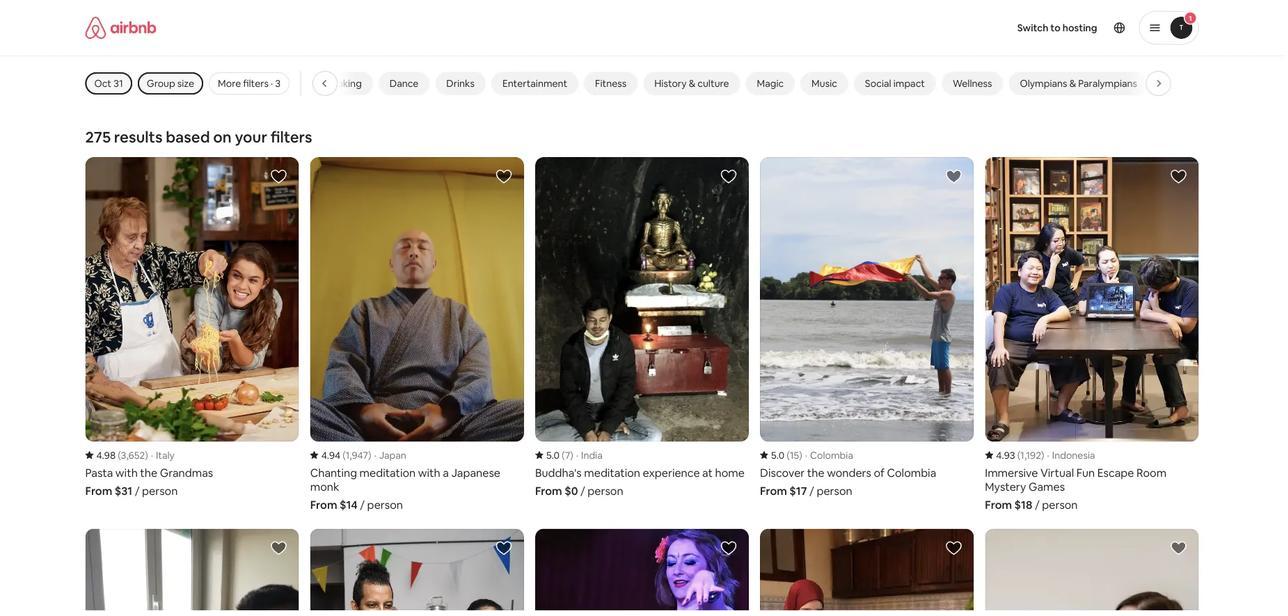 Task type: describe. For each thing, give the bounding box(es) containing it.
) for from $0
[[570, 449, 574, 462]]

from $31 / person
[[85, 485, 178, 499]]

· italy
[[151, 449, 175, 462]]

$17
[[790, 485, 807, 499]]

cooking element
[[324, 77, 362, 90]]

& for olympians
[[1070, 77, 1076, 90]]

impact
[[894, 77, 925, 90]]

) for from $17
[[799, 449, 803, 462]]

history & culture button
[[644, 72, 740, 95]]

3,652
[[121, 449, 145, 462]]

on
[[213, 127, 232, 147]]

your
[[235, 127, 267, 147]]

rating 4.94 out of 5; 1,947 reviews image
[[310, 449, 371, 462]]

music element
[[812, 77, 837, 90]]

from for from $0 / person
[[535, 485, 562, 499]]

· left 3
[[271, 77, 273, 90]]

buddha's meditation experience at home group
[[535, 157, 749, 499]]

fitness element
[[595, 77, 627, 90]]

person for from $17 / person
[[817, 485, 853, 499]]

) for from $14
[[368, 449, 371, 462]]

designed
[[1165, 77, 1208, 90]]

designed for accessibility element
[[1165, 77, 1280, 90]]

entertainment element
[[503, 77, 567, 90]]

· japan
[[374, 449, 406, 462]]

& for history
[[689, 77, 696, 90]]

( for $0
[[562, 449, 565, 462]]

4.98 ( 3,652 )
[[96, 449, 148, 462]]

fitness
[[595, 77, 627, 90]]

more filters · 3
[[218, 77, 281, 90]]

save this experience image for from $0 / person
[[721, 168, 737, 185]]

magic button
[[746, 72, 795, 95]]

1 horizontal spatial filters
[[271, 127, 312, 147]]

wellness
[[953, 77, 992, 90]]

designed for accessibility
[[1165, 77, 1280, 90]]

· for from $31 / person
[[151, 449, 153, 462]]

4.93
[[996, 449, 1016, 462]]

social impact
[[865, 77, 925, 90]]

save this experience image inside immersive virtual fun escape room mystery games group
[[1171, 168, 1187, 185]]

history
[[655, 77, 687, 90]]

from $17 / person
[[760, 485, 853, 499]]

chanting meditation with a japanese monk group
[[310, 157, 524, 513]]

· for from $14 / person
[[374, 449, 376, 462]]

india
[[581, 449, 603, 462]]

15
[[790, 449, 799, 462]]

/ for from $17
[[810, 485, 814, 499]]

$18
[[1015, 499, 1033, 513]]

5.0 for $0
[[546, 449, 560, 462]]

colombia
[[810, 449, 854, 462]]

culture
[[698, 77, 729, 90]]

$0
[[565, 485, 578, 499]]

· for from $17 / person
[[805, 449, 808, 462]]

5.0 ( 7 )
[[546, 449, 574, 462]]

275
[[85, 127, 111, 147]]

drinks element
[[447, 77, 475, 90]]

italy
[[156, 449, 175, 462]]

drinks button
[[435, 72, 486, 95]]

switch
[[1018, 22, 1049, 34]]

music
[[812, 77, 837, 90]]

olympians & paralympians
[[1020, 77, 1138, 90]]

music button
[[801, 72, 849, 95]]

person for from $31 / person
[[142, 485, 178, 499]]

5.0 ( 15 )
[[771, 449, 803, 462]]

rating 4.93 out of 5; 1,192 reviews image
[[985, 449, 1045, 462]]



Task type: locate. For each thing, give the bounding box(es) containing it.
) inside chanting meditation with a japanese monk group
[[368, 449, 371, 462]]

hosting
[[1063, 22, 1098, 34]]

· inside chanting meditation with a japanese monk group
[[374, 449, 376, 462]]

· right 7
[[576, 449, 579, 462]]

3
[[275, 77, 281, 90]]

save this experience image inside pasta with the grandmas group
[[271, 168, 287, 185]]

· for from $18 / person
[[1047, 449, 1050, 462]]

cooking
[[324, 77, 362, 90]]

save this experience image
[[946, 168, 962, 185], [1171, 168, 1187, 185], [271, 541, 287, 557], [496, 541, 512, 557], [946, 541, 962, 557], [1171, 541, 1187, 557]]

rating 5.0 out of 5; 7 reviews image
[[535, 449, 574, 462]]

( inside discover the wonders of colombia group
[[787, 449, 790, 462]]

5.0 left 15 on the right of the page
[[771, 449, 785, 462]]

) for from $31
[[145, 449, 148, 462]]

magic element
[[757, 77, 784, 90]]

save this experience image inside chanting meditation with a japanese monk group
[[496, 168, 512, 185]]

history & culture element
[[655, 77, 729, 90]]

person inside immersive virtual fun escape room mystery games group
[[1042, 499, 1078, 513]]

( inside chanting meditation with a japanese monk group
[[343, 449, 346, 462]]

from left $31
[[85, 485, 112, 499]]

from left $0
[[535, 485, 562, 499]]

) left · indonesia
[[1042, 449, 1045, 462]]

· indonesia
[[1047, 449, 1095, 462]]

person inside chanting meditation with a japanese monk group
[[367, 499, 403, 513]]

person right '$14'
[[367, 499, 403, 513]]

dance element
[[390, 77, 419, 90]]

rating 5.0 out of 5; 15 reviews image
[[760, 449, 803, 462]]

) inside buddha's meditation experience at home group
[[570, 449, 574, 462]]

) inside pasta with the grandmas group
[[145, 449, 148, 462]]

0 horizontal spatial 5.0
[[546, 449, 560, 462]]

/ inside discover the wonders of colombia group
[[810, 485, 814, 499]]

/ for from $18
[[1035, 499, 1040, 513]]

· left italy
[[151, 449, 153, 462]]

1 button
[[1139, 11, 1199, 45]]

) inside immersive virtual fun escape room mystery games group
[[1042, 449, 1045, 462]]

from
[[85, 485, 112, 499], [535, 485, 562, 499], [760, 485, 787, 499], [310, 499, 337, 513], [985, 499, 1012, 513]]

save this experience image inside buddha's meditation experience at home group
[[721, 168, 737, 185]]

4 ) from the left
[[799, 449, 803, 462]]

indonesia
[[1053, 449, 1095, 462]]

· for from $0 / person
[[576, 449, 579, 462]]

0 horizontal spatial &
[[689, 77, 696, 90]]

2 ) from the left
[[368, 449, 371, 462]]

dance
[[390, 77, 419, 90]]

save this experience image for from $14 / person
[[496, 168, 512, 185]]

1 ( from the left
[[118, 449, 121, 462]]

/ right $31
[[135, 485, 140, 499]]

/ inside immersive virtual fun escape room mystery games group
[[1035, 499, 1040, 513]]

accessibility
[[1226, 77, 1280, 90]]

0 horizontal spatial filters
[[243, 77, 269, 90]]

5 ( from the left
[[1018, 449, 1021, 462]]

/ right $0
[[581, 485, 585, 499]]

from $18 / person
[[985, 499, 1078, 513]]

discover the wonders of colombia group
[[760, 157, 974, 499]]

& right olympians
[[1070, 77, 1076, 90]]

4.93 ( 1,192 )
[[996, 449, 1045, 462]]

3 ( from the left
[[562, 449, 565, 462]]

( inside buddha's meditation experience at home group
[[562, 449, 565, 462]]

7
[[565, 449, 570, 462]]

· left japan
[[374, 449, 376, 462]]

social impact element
[[865, 77, 925, 90]]

from inside chanting meditation with a japanese monk group
[[310, 499, 337, 513]]

· inside buddha's meditation experience at home group
[[576, 449, 579, 462]]

social
[[865, 77, 892, 90]]

history & culture
[[655, 77, 729, 90]]

/ inside chanting meditation with a japanese monk group
[[360, 499, 365, 513]]

person down colombia
[[817, 485, 853, 499]]

from inside immersive virtual fun escape room mystery games group
[[985, 499, 1012, 513]]

magic
[[757, 77, 784, 90]]

person down the · italy
[[142, 485, 178, 499]]

275 results based on your filters
[[85, 127, 312, 147]]

fitness button
[[584, 72, 638, 95]]

from inside buddha's meditation experience at home group
[[535, 485, 562, 499]]

person for from $18 / person
[[1042, 499, 1078, 513]]

/ right the $18
[[1035, 499, 1040, 513]]

1 & from the left
[[689, 77, 696, 90]]

( right 4.94
[[343, 449, 346, 462]]

( for $31
[[118, 449, 121, 462]]

( up $17 at bottom
[[787, 449, 790, 462]]

social impact button
[[854, 72, 936, 95]]

based
[[166, 127, 210, 147]]

olympians
[[1020, 77, 1068, 90]]

rating 4.98 out of 5; 3,652 reviews image
[[85, 449, 148, 462]]

paralympians
[[1079, 77, 1138, 90]]

switch to hosting link
[[1009, 13, 1106, 42]]

3 ) from the left
[[570, 449, 574, 462]]

5.0 for $17
[[771, 449, 785, 462]]

save this experience image
[[271, 168, 287, 185], [496, 168, 512, 185], [721, 168, 737, 185], [721, 541, 737, 557]]

· inside pasta with the grandmas group
[[151, 449, 153, 462]]

1
[[1189, 14, 1192, 23]]

from for from $17 / person
[[760, 485, 787, 499]]

filters
[[243, 77, 269, 90], [271, 127, 312, 147]]

5.0 inside discover the wonders of colombia group
[[771, 449, 785, 462]]

dance button
[[379, 72, 430, 95]]

/ inside pasta with the grandmas group
[[135, 485, 140, 499]]

· colombia
[[805, 449, 854, 462]]

2 5.0 from the left
[[771, 449, 785, 462]]

designed for accessibility button
[[1154, 72, 1284, 95]]

) inside discover the wonders of colombia group
[[799, 449, 803, 462]]

from for from $14 / person
[[310, 499, 337, 513]]

/ for from $14
[[360, 499, 365, 513]]

japan
[[379, 449, 406, 462]]

pasta with the grandmas group
[[85, 157, 299, 499]]

1 5.0 from the left
[[546, 449, 560, 462]]

) left the · italy
[[145, 449, 148, 462]]

& inside button
[[1070, 77, 1076, 90]]

/ for from $0
[[581, 485, 585, 499]]

drinks
[[447, 77, 475, 90]]

2 ( from the left
[[343, 449, 346, 462]]

/ right '$14'
[[360, 499, 365, 513]]

from $0 / person
[[535, 485, 624, 499]]

· inside immersive virtual fun escape room mystery games group
[[1047, 449, 1050, 462]]

& inside "button"
[[689, 77, 696, 90]]

entertainment button
[[491, 72, 579, 95]]

olympians & paralympians button
[[1009, 72, 1149, 95]]

filters right "your"
[[271, 127, 312, 147]]

wellness button
[[942, 72, 1004, 95]]

switch to hosting
[[1018, 22, 1098, 34]]

olympians & paralympians element
[[1020, 77, 1138, 90]]

person inside pasta with the grandmas group
[[142, 485, 178, 499]]

from for from $31 / person
[[85, 485, 112, 499]]

4.94 ( 1,947 )
[[321, 449, 371, 462]]

)
[[145, 449, 148, 462], [368, 449, 371, 462], [570, 449, 574, 462], [799, 449, 803, 462], [1042, 449, 1045, 462]]

from inside pasta with the grandmas group
[[85, 485, 112, 499]]

for
[[1210, 77, 1223, 90]]

cooking button
[[313, 72, 373, 95]]

5.0
[[546, 449, 560, 462], [771, 449, 785, 462]]

) left · colombia
[[799, 449, 803, 462]]

1 horizontal spatial 5.0
[[771, 449, 785, 462]]

1 ) from the left
[[145, 449, 148, 462]]

1,192
[[1021, 449, 1042, 462]]

) left · india
[[570, 449, 574, 462]]

from left the $18
[[985, 499, 1012, 513]]

5 ) from the left
[[1042, 449, 1045, 462]]

0 vertical spatial filters
[[243, 77, 269, 90]]

from left $17 at bottom
[[760, 485, 787, 499]]

person for from $0 / person
[[588, 485, 624, 499]]

/ right $17 at bottom
[[810, 485, 814, 499]]

immersive virtual fun escape room mystery games group
[[985, 157, 1199, 513]]

1 vertical spatial filters
[[271, 127, 312, 147]]

from left '$14'
[[310, 499, 337, 513]]

· inside discover the wonders of colombia group
[[805, 449, 808, 462]]

4.94
[[321, 449, 341, 462]]

( inside immersive virtual fun escape room mystery games group
[[1018, 449, 1021, 462]]

/
[[135, 485, 140, 499], [581, 485, 585, 499], [810, 485, 814, 499], [360, 499, 365, 513], [1035, 499, 1040, 513]]

( right 4.98
[[118, 449, 121, 462]]

·
[[271, 77, 273, 90], [151, 449, 153, 462], [374, 449, 376, 462], [576, 449, 579, 462], [805, 449, 808, 462], [1047, 449, 1050, 462]]

from for from $18 / person
[[985, 499, 1012, 513]]

person inside buddha's meditation experience at home group
[[588, 485, 624, 499]]

· india
[[576, 449, 603, 462]]

/ for from $31
[[135, 485, 140, 499]]

5.0 inside buddha's meditation experience at home group
[[546, 449, 560, 462]]

person inside discover the wonders of colombia group
[[817, 485, 853, 499]]

person right $0
[[588, 485, 624, 499]]

from inside discover the wonders of colombia group
[[760, 485, 787, 499]]

( for $14
[[343, 449, 346, 462]]

$14
[[340, 499, 358, 513]]

( inside pasta with the grandmas group
[[118, 449, 121, 462]]

5.0 left 7
[[546, 449, 560, 462]]

) left · japan
[[368, 449, 371, 462]]

( right 4.93
[[1018, 449, 1021, 462]]

results
[[114, 127, 163, 147]]

/ inside buddha's meditation experience at home group
[[581, 485, 585, 499]]

4.98
[[96, 449, 116, 462]]

wellness element
[[953, 77, 992, 90]]

& left the culture
[[689, 77, 696, 90]]

2 & from the left
[[1070, 77, 1076, 90]]

1 horizontal spatial &
[[1070, 77, 1076, 90]]

( for $18
[[1018, 449, 1021, 462]]

save this experience image for from $31 / person
[[271, 168, 287, 185]]

entertainment
[[503, 77, 567, 90]]

( left · india
[[562, 449, 565, 462]]

4 ( from the left
[[787, 449, 790, 462]]

&
[[689, 77, 696, 90], [1070, 77, 1076, 90]]

profile element
[[763, 0, 1199, 56]]

$31
[[115, 485, 132, 499]]

· right 15 on the right of the page
[[805, 449, 808, 462]]

from $14 / person
[[310, 499, 403, 513]]

( for $17
[[787, 449, 790, 462]]

(
[[118, 449, 121, 462], [343, 449, 346, 462], [562, 449, 565, 462], [787, 449, 790, 462], [1018, 449, 1021, 462]]

1,947
[[346, 449, 368, 462]]

· right 1,192
[[1047, 449, 1050, 462]]

more
[[218, 77, 241, 90]]

to
[[1051, 22, 1061, 34]]

person
[[142, 485, 178, 499], [588, 485, 624, 499], [817, 485, 853, 499], [367, 499, 403, 513], [1042, 499, 1078, 513]]

filters left 3
[[243, 77, 269, 90]]

person right the $18
[[1042, 499, 1078, 513]]

person for from $14 / person
[[367, 499, 403, 513]]

) for from $18
[[1042, 449, 1045, 462]]



Task type: vqa. For each thing, say whether or not it's contained in the screenshot.


